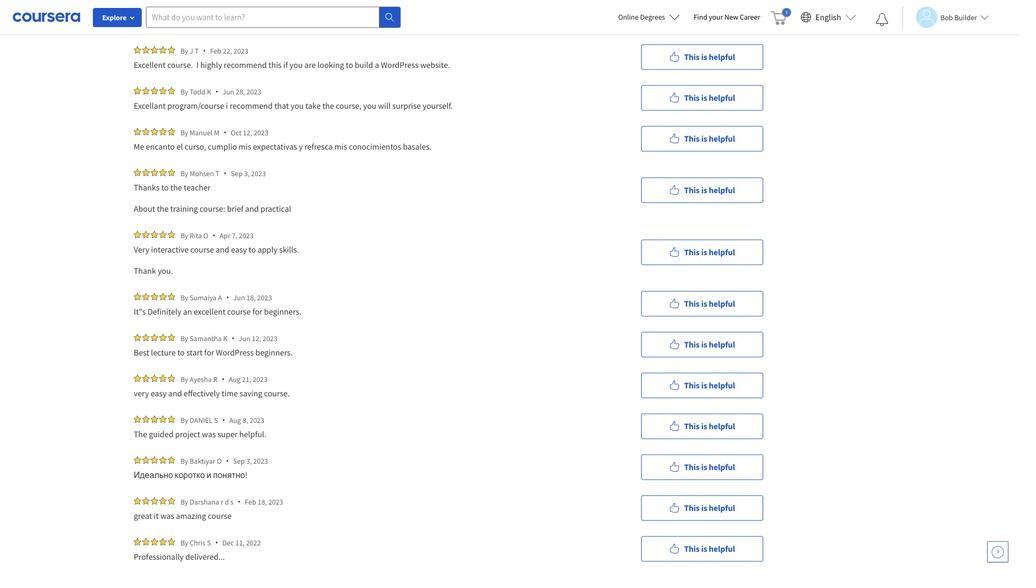 Task type: vqa. For each thing, say whether or not it's contained in the screenshot.


Task type: describe. For each thing, give the bounding box(es) containing it.
• left apr
[[213, 230, 215, 240]]

thanks to the teacher
[[134, 182, 211, 193]]

me
[[443, 19, 454, 29]]

is for best lecture to start for wordpress beginners.
[[701, 339, 707, 350]]

course for excellent
[[227, 306, 251, 317]]

find
[[694, 12, 707, 22]]

bob builder button
[[902, 7, 989, 28]]

helpful for very easy and effectively time saving course.
[[709, 380, 735, 391]]

понятно!
[[213, 470, 247, 480]]

helpful for the guided project was super helpful.
[[709, 421, 735, 432]]

• for lecture
[[232, 333, 235, 343]]

excellant program/course i recommend that you take the course, you will surprise yourself.
[[134, 100, 453, 111]]

1 horizontal spatial wordpress
[[381, 59, 419, 70]]

by baktiyar o • sep 3, 2023
[[180, 456, 268, 466]]

beginners. for wordpress
[[255, 347, 293, 358]]

if
[[283, 59, 288, 70]]

english button
[[796, 0, 860, 35]]

is for very easy and effectively time saving course.
[[701, 380, 707, 391]]

course:
[[200, 203, 225, 214]]

5 this from the top
[[684, 185, 700, 196]]

this is helpful for very easy and effectively time saving course.
[[684, 380, 735, 391]]

1 vertical spatial recommend
[[230, 100, 273, 111]]

by mohsen t • sep 3, 2023
[[180, 168, 266, 178]]

on
[[206, 19, 216, 29]]

career
[[740, 12, 760, 22]]

1 vertical spatial easy
[[151, 388, 167, 399]]

by for project
[[180, 415, 188, 425]]

cumplio
[[208, 141, 237, 152]]

2023 for excellent
[[257, 293, 272, 302]]

this for me encanto el curso, cumplio mis expectativas y refresca mis conocimientos basales.
[[684, 133, 700, 144]]

helpful.
[[239, 429, 266, 440]]

this for i looked up tutorials on youtube and nothing was as comprehensive as this, this helped me a ton.
[[684, 11, 700, 21]]

2023 inside by darshana r d s • feb 18, 2023
[[268, 497, 283, 507]]

coursera image
[[13, 9, 80, 26]]

refresca
[[305, 141, 333, 152]]

helpful for excellent course.  i highly recommend this if you are looking to build a wordpress website.
[[709, 52, 735, 62]]

and right brief
[[245, 203, 259, 214]]

helpful for me encanto el curso, cumplio mis expectativas y refresca mis conocimientos basales.
[[709, 133, 735, 144]]

it"s definitely an excellent course for beginners.
[[134, 306, 301, 317]]

you right that
[[291, 100, 304, 111]]

build
[[355, 59, 373, 70]]

thanks
[[134, 182, 160, 193]]

2 horizontal spatial the
[[322, 100, 334, 111]]

online
[[618, 12, 639, 22]]

about the training course: brief and practical
[[134, 203, 291, 214]]

start
[[186, 347, 203, 358]]

by sumaiya a • jun 18, 2023
[[180, 292, 272, 303]]

this is helpful button for excellant program/course i recommend that you take the course, you will surprise yourself.
[[641, 85, 763, 111]]

helpful for great it was amazing course
[[709, 503, 735, 514]]

2023 for was
[[250, 415, 264, 425]]

18, inside 'by sumaiya a • jun 18, 2023'
[[246, 293, 256, 302]]

5 this is helpful from the top
[[684, 185, 735, 196]]

looking
[[318, 59, 344, 70]]

t for by mohsen t • sep 3, 2023
[[216, 169, 220, 178]]

2023 for curso,
[[254, 128, 268, 137]]

conocimientos
[[349, 141, 401, 152]]

1 vertical spatial was
[[202, 429, 216, 440]]

by chris s • dec 11, 2022
[[180, 538, 261, 548]]

builder
[[955, 12, 977, 22]]

about
[[134, 203, 155, 214]]

aug for super
[[229, 415, 241, 425]]

bob
[[941, 12, 953, 22]]

• right the s
[[238, 497, 241, 507]]

0 vertical spatial recommend
[[224, 59, 267, 70]]

6 this is helpful button from the top
[[641, 240, 763, 265]]

2023 for effectively
[[253, 374, 267, 384]]

魚仔
[[190, 5, 205, 15]]

• for коротко
[[226, 456, 229, 466]]

by samantha k • jun 12, 2023
[[180, 333, 277, 343]]

i looked up tutorials on youtube and nothing was as comprehensive as this, this helped me a ton.
[[134, 19, 476, 29]]

1 vertical spatial a
[[375, 59, 379, 70]]

• for easy
[[222, 374, 224, 384]]

t for by j t • feb 22, 2023
[[195, 46, 199, 55]]

by for and
[[180, 374, 188, 384]]

j
[[190, 46, 193, 55]]

feb inside by j t • feb 22, 2023
[[210, 46, 221, 55]]

12, for wordpress
[[252, 334, 261, 343]]

k for recommend
[[207, 87, 211, 96]]

this is helpful button for me encanto el curso, cumplio mis expectativas y refresca mis conocimientos basales.
[[641, 126, 763, 152]]

is for me encanto el curso, cumplio mis expectativas y refresca mis conocimientos basales.
[[701, 133, 707, 144]]

yourself.
[[423, 100, 453, 111]]

youtube
[[217, 19, 248, 29]]

1 horizontal spatial course.
[[264, 388, 290, 399]]

by j t • feb 22, 2023
[[180, 46, 248, 56]]

definitely
[[148, 306, 181, 317]]

training
[[170, 203, 198, 214]]

this is helpful button for the guided project was super helpful.
[[641, 414, 763, 439]]

this for идеально коротко и понятно!
[[684, 462, 700, 473]]

super
[[218, 429, 238, 440]]

program/course
[[167, 100, 224, 111]]

english
[[815, 12, 841, 23]]

12, for mis
[[243, 128, 252, 137]]

mohsen
[[190, 169, 214, 178]]

o for by baktiyar o • sep 3, 2023
[[217, 456, 222, 466]]

0 vertical spatial was
[[294, 19, 308, 29]]

helpful for it"s definitely an excellent course for beginners.
[[709, 299, 735, 309]]

this is helpful button for идеально коротко и понятно!
[[641, 455, 763, 480]]

5 helpful from the top
[[709, 185, 735, 196]]

teacher
[[184, 182, 211, 193]]

apr
[[220, 231, 230, 240]]

tutorials
[[175, 19, 205, 29]]

that
[[274, 100, 289, 111]]

oct
[[231, 128, 241, 137]]

effectively
[[184, 388, 220, 399]]

1 vertical spatial this
[[268, 59, 282, 70]]

help center image
[[992, 546, 1004, 558]]

interactive
[[151, 244, 189, 255]]

shopping cart: 1 item image
[[771, 8, 791, 25]]

this is helpful for professionally delivered...
[[684, 544, 735, 554]]

by for up
[[180, 5, 188, 15]]

3, for by baktiyar o • sep 3, 2023
[[246, 456, 252, 466]]

6 helpful from the top
[[709, 247, 735, 258]]

2022 inside "by chris s • dec 11, 2022"
[[246, 538, 261, 548]]

by ayesha r • aug 21, 2023
[[180, 374, 267, 384]]

by darshana r d s • feb 18, 2023
[[180, 497, 283, 507]]

an
[[183, 306, 192, 317]]

is for great it was amazing course
[[701, 503, 707, 514]]

take
[[305, 100, 321, 111]]

this for excellant program/course i recommend that you take the course, you will surprise yourself.
[[684, 93, 700, 103]]

1 vertical spatial for
[[204, 347, 214, 358]]

0 vertical spatial course
[[190, 244, 214, 255]]

and left effectively on the bottom
[[168, 388, 182, 399]]

28,
[[236, 87, 245, 96]]

8,
[[243, 415, 248, 425]]

by for was
[[180, 497, 188, 507]]

todd
[[190, 87, 205, 96]]

by for i
[[180, 87, 188, 96]]

i
[[226, 100, 228, 111]]

is for the guided project was super helpful.
[[701, 421, 707, 432]]

• for definitely
[[226, 292, 229, 303]]

1 horizontal spatial i
[[196, 59, 199, 70]]

a
[[218, 293, 222, 302]]

• for guided
[[222, 415, 225, 425]]

this is helpful button for great it was amazing course
[[641, 496, 763, 521]]

18, inside by darshana r d s • feb 18, 2023
[[258, 497, 267, 507]]

up
[[164, 19, 173, 29]]

• left jul
[[209, 5, 212, 15]]

by rita o • apr 7, 2023
[[180, 230, 254, 240]]

и
[[207, 470, 211, 480]]

amazing
[[176, 511, 206, 521]]

explore button
[[93, 8, 142, 27]]

• for course.
[[203, 46, 206, 56]]

1 vertical spatial wordpress
[[216, 347, 254, 358]]

o for by rita o • apr 7, 2023
[[203, 231, 208, 240]]

this is helpful button for i looked up tutorials on youtube and nothing was as comprehensive as this, this helped me a ton.
[[641, 3, 763, 29]]

this is helpful for идеально коротко и понятно!
[[684, 462, 735, 473]]

beginners. for for
[[264, 306, 301, 317]]

this is helpful for excellent course.  i highly recommend this if you are looking to build a wordpress website.
[[684, 52, 735, 62]]

aug for time
[[229, 374, 241, 384]]

коротко
[[175, 470, 205, 480]]

time
[[222, 388, 238, 399]]

dec
[[222, 538, 234, 548]]

very
[[134, 244, 149, 255]]

m
[[214, 128, 219, 137]]

encanto
[[146, 141, 175, 152]]

1 horizontal spatial for
[[252, 306, 262, 317]]

you.
[[158, 265, 173, 276]]

explore
[[102, 13, 127, 22]]



Task type: locate. For each thing, give the bounding box(es) containing it.
i left highly
[[196, 59, 199, 70]]

is for it"s definitely an excellent course for beginners.
[[701, 299, 707, 309]]

0 vertical spatial beginners.
[[264, 306, 301, 317]]

0 horizontal spatial the
[[157, 203, 169, 214]]

t right mohsen in the left of the page
[[216, 169, 220, 178]]

2023 for понятно!
[[253, 456, 268, 466]]

filled star image
[[159, 5, 167, 13], [168, 5, 175, 13], [134, 46, 141, 54], [142, 46, 150, 54], [142, 87, 150, 94], [159, 87, 167, 94], [168, 87, 175, 94], [134, 128, 141, 135], [151, 128, 158, 135], [159, 128, 167, 135], [168, 128, 175, 135], [134, 169, 141, 176], [142, 169, 150, 176], [151, 169, 158, 176], [159, 169, 167, 176], [168, 169, 175, 176], [134, 231, 141, 238], [142, 231, 150, 238], [159, 231, 167, 238], [134, 293, 141, 300], [142, 293, 150, 300], [159, 293, 167, 300], [134, 334, 141, 341], [142, 334, 150, 341], [151, 334, 158, 341], [159, 334, 167, 341], [134, 375, 141, 382], [142, 375, 150, 382], [151, 375, 158, 382], [159, 375, 167, 382], [168, 375, 175, 382], [159, 416, 167, 423], [168, 416, 175, 423], [142, 456, 150, 464], [168, 456, 175, 464], [151, 497, 158, 505], [134, 538, 141, 546], [159, 538, 167, 546], [168, 538, 175, 546]]

sep inside by baktiyar o • sep 3, 2023
[[233, 456, 245, 466]]

s for guided
[[214, 415, 218, 425]]

1 horizontal spatial the
[[170, 182, 182, 193]]

1 vertical spatial k
[[223, 334, 227, 343]]

o inside by rita o • apr 7, 2023
[[203, 231, 208, 240]]

this is helpful for it"s definitely an excellent course for beginners.
[[684, 299, 735, 309]]

by inside by ayesha r • aug 21, 2023
[[180, 374, 188, 384]]

by inside by mohsen t • sep 3, 2023
[[180, 169, 188, 178]]

11 helpful from the top
[[709, 462, 735, 473]]

for down 'by sumaiya a • jun 18, 2023'
[[252, 306, 262, 317]]

2 vertical spatial course
[[208, 511, 231, 521]]

1 horizontal spatial 18,
[[258, 497, 267, 507]]

to left start
[[177, 347, 185, 358]]

ton.
[[462, 19, 476, 29]]

12 this from the top
[[684, 503, 700, 514]]

for
[[252, 306, 262, 317], [204, 347, 214, 358]]

recommend down 28, in the left top of the page
[[230, 100, 273, 111]]

is for professionally delivered...
[[701, 544, 707, 554]]

helpful for professionally delivered...
[[709, 544, 735, 554]]

4 by from the top
[[180, 128, 188, 137]]

1 vertical spatial 2022
[[246, 538, 261, 548]]

by inside by rita o • apr 7, 2023
[[180, 231, 188, 240]]

to left "build"
[[346, 59, 353, 70]]

2022 inside the by 魚仔 • jul 15, 2022
[[238, 5, 252, 15]]

by inside by j t • feb 22, 2023
[[180, 46, 188, 55]]

a right me
[[456, 19, 460, 29]]

12, inside by samantha k • jun 12, 2023
[[252, 334, 261, 343]]

0 vertical spatial o
[[203, 231, 208, 240]]

0 horizontal spatial wordpress
[[216, 347, 254, 358]]

this for great it was amazing course
[[684, 503, 700, 514]]

darshana
[[190, 497, 219, 507]]

excellent
[[134, 59, 166, 70]]

7 this is helpful from the top
[[684, 299, 735, 309]]

will
[[378, 100, 391, 111]]

course down rita
[[190, 244, 214, 255]]

0 vertical spatial 18,
[[246, 293, 256, 302]]

3, inside by baktiyar o • sep 3, 2023
[[246, 456, 252, 466]]

0 horizontal spatial s
[[207, 538, 211, 548]]

helped
[[417, 19, 441, 29]]

7 helpful from the top
[[709, 299, 735, 309]]

10 by from the top
[[180, 415, 188, 425]]

by 魚仔 • jul 15, 2022
[[180, 5, 252, 15]]

11 by from the top
[[180, 456, 188, 466]]

1 horizontal spatial feb
[[245, 497, 256, 507]]

12 this is helpful from the top
[[684, 503, 735, 514]]

2 mis from the left
[[334, 141, 347, 152]]

9 is from the top
[[701, 380, 707, 391]]

2 this from the top
[[684, 52, 700, 62]]

12, up best lecture to start for wordpress beginners.
[[252, 334, 261, 343]]

me encanto el curso, cumplio mis expectativas y refresca mis conocimientos basales.
[[134, 141, 432, 152]]

project
[[175, 429, 200, 440]]

2023 for recommend
[[246, 87, 261, 96]]

aug left '21,' at the left of the page
[[229, 374, 241, 384]]

3,
[[244, 169, 250, 178], [246, 456, 252, 466]]

by for i
[[180, 46, 188, 55]]

o inside by baktiyar o • sep 3, 2023
[[217, 456, 222, 466]]

1 horizontal spatial was
[[202, 429, 216, 440]]

as left this,
[[375, 19, 383, 29]]

11 this is helpful button from the top
[[641, 455, 763, 480]]

12, inside by manuel m • oct 12, 2023
[[243, 128, 252, 137]]

s inside by daniel s • aug 8, 2023
[[214, 415, 218, 425]]

1 vertical spatial t
[[216, 169, 220, 178]]

by inside 'by sumaiya a • jun 18, 2023'
[[180, 293, 188, 302]]

0 horizontal spatial feb
[[210, 46, 221, 55]]

2023 for highly
[[234, 46, 248, 55]]

k inside by todd k • jun 28, 2023
[[207, 87, 211, 96]]

1 as from the left
[[310, 19, 317, 29]]

9 helpful from the top
[[709, 380, 735, 391]]

and left nothing
[[249, 19, 263, 29]]

by left the todd
[[180, 87, 188, 96]]

12, right oct
[[243, 128, 252, 137]]

sep inside by mohsen t • sep 3, 2023
[[231, 169, 243, 178]]

0 horizontal spatial for
[[204, 347, 214, 358]]

7 by from the top
[[180, 293, 188, 302]]

5 is from the top
[[701, 185, 707, 196]]

11 is from the top
[[701, 462, 707, 473]]

website.
[[420, 59, 450, 70]]

1 horizontal spatial o
[[217, 456, 222, 466]]

course down 'by sumaiya a • jun 18, 2023'
[[227, 306, 251, 317]]

this left if
[[268, 59, 282, 70]]

2022
[[238, 5, 252, 15], [246, 538, 261, 548]]

jun inside by todd k • jun 28, 2023
[[223, 87, 234, 96]]

2022 right 15,
[[238, 5, 252, 15]]

10 this is helpful from the top
[[684, 421, 735, 432]]

3 is from the top
[[701, 93, 707, 103]]

1 vertical spatial beginners.
[[255, 347, 293, 358]]

0 vertical spatial a
[[456, 19, 460, 29]]

course.
[[167, 59, 193, 70], [264, 388, 290, 399]]

beginners.
[[264, 306, 301, 317], [255, 347, 293, 358]]

13 this is helpful from the top
[[684, 544, 735, 554]]

practical
[[260, 203, 291, 214]]

2 as from the left
[[375, 19, 383, 29]]

• left dec
[[215, 538, 218, 548]]

2023 inside 'by sumaiya a • jun 18, 2023'
[[257, 293, 272, 302]]

was down daniel
[[202, 429, 216, 440]]

by inside "by chris s • dec 11, 2022"
[[180, 538, 188, 548]]

this is helpful
[[684, 11, 735, 21], [684, 52, 735, 62], [684, 93, 735, 103], [684, 133, 735, 144], [684, 185, 735, 196], [684, 247, 735, 258], [684, 299, 735, 309], [684, 339, 735, 350], [684, 380, 735, 391], [684, 421, 735, 432], [684, 462, 735, 473], [684, 503, 735, 514], [684, 544, 735, 554]]

this is helpful for great it was amazing course
[[684, 503, 735, 514]]

s right daniel
[[214, 415, 218, 425]]

2023 for start
[[263, 334, 277, 343]]

by left j
[[180, 46, 188, 55]]

6 this is helpful from the top
[[684, 247, 735, 258]]

0 vertical spatial wordpress
[[381, 59, 419, 70]]

0 vertical spatial 12,
[[243, 128, 252, 137]]

• right a
[[226, 292, 229, 303]]

21,
[[242, 374, 251, 384]]

show notifications image
[[876, 13, 889, 26]]

1 vertical spatial sep
[[233, 456, 245, 466]]

0 vertical spatial 3,
[[244, 169, 250, 178]]

2023 inside by j t • feb 22, 2023
[[234, 46, 248, 55]]

1 horizontal spatial a
[[456, 19, 460, 29]]

you left 'will'
[[363, 100, 376, 111]]

1 horizontal spatial as
[[375, 19, 383, 29]]

4 this is helpful button from the top
[[641, 126, 763, 152]]

the right take at the top of the page
[[322, 100, 334, 111]]

by left rita
[[180, 231, 188, 240]]

filled star image
[[134, 5, 141, 13], [142, 5, 150, 13], [151, 5, 158, 13], [151, 46, 158, 54], [159, 46, 167, 54], [168, 46, 175, 54], [134, 87, 141, 94], [151, 87, 158, 94], [142, 128, 150, 135], [151, 231, 158, 238], [168, 231, 175, 238], [151, 293, 158, 300], [168, 293, 175, 300], [168, 334, 175, 341], [134, 416, 141, 423], [142, 416, 150, 423], [151, 416, 158, 423], [134, 456, 141, 464], [151, 456, 158, 464], [159, 456, 167, 464], [134, 497, 141, 505], [142, 497, 150, 505], [159, 497, 167, 505], [168, 497, 175, 505], [142, 538, 150, 546], [151, 538, 158, 546]]

1 horizontal spatial this
[[402, 19, 415, 29]]

was right it
[[160, 511, 174, 521]]

sep down cumplio
[[231, 169, 243, 178]]

a right "build"
[[375, 59, 379, 70]]

as
[[310, 19, 317, 29], [375, 19, 383, 29]]

bob builder
[[941, 12, 977, 22]]

2 helpful from the top
[[709, 52, 735, 62]]

1 vertical spatial course
[[227, 306, 251, 317]]

18, right the s
[[258, 497, 267, 507]]

very
[[134, 388, 149, 399]]

by up start
[[180, 334, 188, 343]]

this is helpful for i looked up tutorials on youtube and nothing was as comprehensive as this, this helped me a ton.
[[684, 11, 735, 21]]

10 helpful from the top
[[709, 421, 735, 432]]

this is helpful for the guided project was super helpful.
[[684, 421, 735, 432]]

1 vertical spatial s
[[207, 538, 211, 548]]

the right about
[[157, 203, 169, 214]]

it
[[154, 511, 159, 521]]

the
[[134, 429, 147, 440]]

course. right 'saving'
[[264, 388, 290, 399]]

2023 inside by manuel m • oct 12, 2023
[[254, 128, 268, 137]]

this for professionally delivered...
[[684, 544, 700, 554]]

0 horizontal spatial t
[[195, 46, 199, 55]]

2023 inside by ayesha r • aug 21, 2023
[[253, 374, 267, 384]]

surprise
[[392, 100, 421, 111]]

course
[[190, 244, 214, 255], [227, 306, 251, 317], [208, 511, 231, 521]]

chris
[[190, 538, 206, 548]]

jun for excellent
[[233, 293, 245, 302]]

1 horizontal spatial easy
[[231, 244, 247, 255]]

12 this is helpful button from the top
[[641, 496, 763, 521]]

t inside by mohsen t • sep 3, 2023
[[216, 169, 220, 178]]

12 by from the top
[[180, 497, 188, 507]]

1 vertical spatial the
[[170, 182, 182, 193]]

0 horizontal spatial was
[[160, 511, 174, 521]]

2 vertical spatial was
[[160, 511, 174, 521]]

was right nothing
[[294, 19, 308, 29]]

2023 inside by rita o • apr 7, 2023
[[239, 231, 254, 240]]

8 helpful from the top
[[709, 339, 735, 350]]

by up the "коротко"
[[180, 456, 188, 466]]

jun up best lecture to start for wordpress beginners.
[[239, 334, 250, 343]]

5 this is helpful button from the top
[[641, 178, 763, 203]]

1 vertical spatial o
[[217, 456, 222, 466]]

very interactive course and easy to apply skills.
[[134, 244, 299, 255]]

3, for by mohsen t • sep 3, 2023
[[244, 169, 250, 178]]

aug left 8,
[[229, 415, 241, 425]]

by for to
[[180, 334, 188, 343]]

8 is from the top
[[701, 339, 707, 350]]

0 vertical spatial the
[[322, 100, 334, 111]]

course down r
[[208, 511, 231, 521]]

this is helpful button for very easy and effectively time saving course.
[[641, 373, 763, 398]]

easy down 7,
[[231, 244, 247, 255]]

by left mohsen in the left of the page
[[180, 169, 188, 178]]

by inside by daniel s • aug 8, 2023
[[180, 415, 188, 425]]

9 by from the top
[[180, 374, 188, 384]]

excellent course.  i highly recommend this if you are looking to build a wordpress website.
[[134, 59, 450, 70]]

is
[[701, 11, 707, 21], [701, 52, 707, 62], [701, 93, 707, 103], [701, 133, 707, 144], [701, 185, 707, 196], [701, 247, 707, 258], [701, 299, 707, 309], [701, 339, 707, 350], [701, 380, 707, 391], [701, 421, 707, 432], [701, 462, 707, 473], [701, 503, 707, 514], [701, 544, 707, 554]]

easy right very
[[151, 388, 167, 399]]

your
[[709, 12, 723, 22]]

8 this is helpful button from the top
[[641, 332, 763, 358]]

daniel
[[190, 415, 213, 425]]

s right the chris
[[207, 538, 211, 548]]

to right "thanks" in the top of the page
[[161, 182, 169, 193]]

o right baktiyar
[[217, 456, 222, 466]]

a
[[456, 19, 460, 29], [375, 59, 379, 70]]

18, right a
[[246, 293, 256, 302]]

curso,
[[185, 141, 206, 152]]

this for excellent course.  i highly recommend this if you are looking to build a wordpress website.
[[684, 52, 700, 62]]

3 this from the top
[[684, 93, 700, 103]]

thank
[[134, 265, 156, 276]]

13 this is helpful button from the top
[[641, 536, 763, 562]]

rita
[[190, 231, 202, 240]]

0 horizontal spatial this
[[268, 59, 282, 70]]

13 is from the top
[[701, 544, 707, 554]]

1 vertical spatial i
[[196, 59, 199, 70]]

1 mis from the left
[[239, 141, 251, 152]]

by inside by manuel m • oct 12, 2023
[[180, 128, 188, 137]]

4 this from the top
[[684, 133, 700, 144]]

10 is from the top
[[701, 421, 707, 432]]

2 by from the top
[[180, 46, 188, 55]]

1 this from the top
[[684, 11, 700, 21]]

this is helpful for excellant program/course i recommend that you take the course, you will surprise yourself.
[[684, 93, 735, 103]]

the guided project was super helpful.
[[134, 429, 266, 440]]

10 this from the top
[[684, 421, 700, 432]]

3 this is helpful button from the top
[[641, 85, 763, 111]]

3 helpful from the top
[[709, 93, 735, 103]]

0 vertical spatial 2022
[[238, 5, 252, 15]]

by up the el
[[180, 128, 188, 137]]

0 horizontal spatial easy
[[151, 388, 167, 399]]

s for delivered...
[[207, 538, 211, 548]]

2 this is helpful button from the top
[[641, 44, 763, 70]]

d
[[225, 497, 229, 507]]

r
[[221, 497, 223, 507]]

0 vertical spatial t
[[195, 46, 199, 55]]

0 vertical spatial sep
[[231, 169, 243, 178]]

7 this from the top
[[684, 299, 700, 309]]

0 horizontal spatial course.
[[167, 59, 193, 70]]

highly
[[200, 59, 222, 70]]

saving
[[240, 388, 262, 399]]

wordpress
[[381, 59, 419, 70], [216, 347, 254, 358]]

s inside "by chris s • dec 11, 2022"
[[207, 538, 211, 548]]

t right j
[[195, 46, 199, 55]]

2 vertical spatial the
[[157, 203, 169, 214]]

excellent
[[194, 306, 225, 317]]

0 vertical spatial course.
[[167, 59, 193, 70]]

1 vertical spatial feb
[[245, 497, 256, 507]]

9 this from the top
[[684, 380, 700, 391]]

sep up понятно!
[[233, 456, 245, 466]]

this is helpful for me encanto el curso, cumplio mis expectativas y refresca mis conocimientos basales.
[[684, 133, 735, 144]]

• for delivered...
[[215, 538, 218, 548]]

to left "apply"
[[249, 244, 256, 255]]

delivered...
[[185, 552, 225, 562]]

4 this is helpful from the top
[[684, 133, 735, 144]]

• up best lecture to start for wordpress beginners.
[[232, 333, 235, 343]]

3 by from the top
[[180, 87, 188, 96]]

by up an
[[180, 293, 188, 302]]

this for very easy and effectively time saving course.
[[684, 380, 700, 391]]

and down apr
[[216, 244, 229, 255]]

by
[[180, 5, 188, 15], [180, 46, 188, 55], [180, 87, 188, 96], [180, 128, 188, 137], [180, 169, 188, 178], [180, 231, 188, 240], [180, 293, 188, 302], [180, 334, 188, 343], [180, 374, 188, 384], [180, 415, 188, 425], [180, 456, 188, 466], [180, 497, 188, 507], [180, 538, 188, 548]]

is for excellant program/course i recommend that you take the course, you will surprise yourself.
[[701, 93, 707, 103]]

jun right a
[[233, 293, 245, 302]]

0 vertical spatial easy
[[231, 244, 247, 255]]

by inside by baktiyar o • sep 3, 2023
[[180, 456, 188, 466]]

1 horizontal spatial k
[[223, 334, 227, 343]]

by left 魚仔
[[180, 5, 188, 15]]

excellant
[[134, 100, 166, 111]]

is for i looked up tutorials on youtube and nothing was as comprehensive as this, this helped me a ton.
[[701, 11, 707, 21]]

15,
[[227, 5, 236, 15]]

thank you.
[[134, 265, 173, 276]]

great it was amazing course
[[134, 511, 231, 521]]

0 horizontal spatial as
[[310, 19, 317, 29]]

jul
[[216, 5, 225, 15]]

10 this is helpful button from the top
[[641, 414, 763, 439]]

jun left 28, in the left top of the page
[[223, 87, 234, 96]]

for down samantha at the bottom left of page
[[204, 347, 214, 358]]

11 this from the top
[[684, 462, 700, 473]]

1 horizontal spatial t
[[216, 169, 220, 178]]

mis right refresca
[[334, 141, 347, 152]]

sep for by mohsen t • sep 3, 2023
[[231, 169, 243, 178]]

1 is from the top
[[701, 11, 707, 21]]

13 by from the top
[[180, 538, 188, 548]]

basales.
[[403, 141, 432, 152]]

• right m
[[224, 127, 226, 137]]

0 horizontal spatial mis
[[239, 141, 251, 152]]

helpful for идеально коротко и понятно!
[[709, 462, 735, 473]]

jun inside by samantha k • jun 12, 2023
[[239, 334, 250, 343]]

2023 inside by baktiyar o • sep 3, 2023
[[253, 456, 268, 466]]

• for encanto
[[224, 127, 226, 137]]

this for the guided project was super helpful.
[[684, 421, 700, 432]]

2 is from the top
[[701, 52, 707, 62]]

by for и
[[180, 456, 188, 466]]

by inside by samantha k • jun 12, 2023
[[180, 334, 188, 343]]

22,
[[223, 46, 232, 55]]

wordpress down by samantha k • jun 12, 2023
[[216, 347, 254, 358]]

you
[[290, 59, 303, 70], [291, 100, 304, 111], [363, 100, 376, 111]]

this is helpful button for professionally delivered...
[[641, 536, 763, 562]]

online degrees button
[[610, 5, 688, 29]]

8 this is helpful from the top
[[684, 339, 735, 350]]

13 helpful from the top
[[709, 544, 735, 554]]

this for best lecture to start for wordpress beginners.
[[684, 339, 700, 350]]

sep for by baktiyar o • sep 3, 2023
[[233, 456, 245, 466]]

What do you want to learn? text field
[[146, 7, 380, 28]]

идеально коротко и понятно!
[[134, 470, 247, 480]]

k right the todd
[[207, 87, 211, 96]]

t
[[195, 46, 199, 55], [216, 169, 220, 178]]

0 horizontal spatial o
[[203, 231, 208, 240]]

this
[[402, 19, 415, 29], [268, 59, 282, 70]]

0 horizontal spatial i
[[134, 19, 136, 29]]

2023
[[234, 46, 248, 55], [246, 87, 261, 96], [254, 128, 268, 137], [251, 169, 266, 178], [239, 231, 254, 240], [257, 293, 272, 302], [263, 334, 277, 343], [253, 374, 267, 384], [250, 415, 264, 425], [253, 456, 268, 466], [268, 497, 283, 507]]

feb right the s
[[245, 497, 256, 507]]

t inside by j t • feb 22, 2023
[[195, 46, 199, 55]]

jun inside 'by sumaiya a • jun 18, 2023'
[[233, 293, 245, 302]]

0 horizontal spatial 18,
[[246, 293, 256, 302]]

k inside by samantha k • jun 12, 2023
[[223, 334, 227, 343]]

8 by from the top
[[180, 334, 188, 343]]

samantha
[[190, 334, 222, 343]]

course for amazing
[[208, 511, 231, 521]]

helpful for i looked up tutorials on youtube and nothing was as comprehensive as this, this helped me a ton.
[[709, 11, 735, 21]]

comprehensive
[[319, 19, 374, 29]]

nothing
[[265, 19, 292, 29]]

o right rita
[[203, 231, 208, 240]]

helpful for best lecture to start for wordpress beginners.
[[709, 339, 735, 350]]

professionally
[[134, 552, 184, 562]]

course. down j
[[167, 59, 193, 70]]

feb left 22, on the top
[[210, 46, 221, 55]]

this is helpful for best lecture to start for wordpress beginners.
[[684, 339, 735, 350]]

this is helpful button for it"s definitely an excellent course for beginners.
[[641, 291, 763, 317]]

is for excellent course.  i highly recommend this if you are looking to build a wordpress website.
[[701, 52, 707, 62]]

7 is from the top
[[701, 299, 707, 309]]

you right if
[[290, 59, 303, 70]]

• right r at the left bottom of page
[[222, 374, 224, 384]]

by up great it was amazing course
[[180, 497, 188, 507]]

by manuel m • oct 12, 2023
[[180, 127, 268, 137]]

jun for start
[[239, 334, 250, 343]]

0 horizontal spatial k
[[207, 87, 211, 96]]

11 this is helpful from the top
[[684, 462, 735, 473]]

0 vertical spatial k
[[207, 87, 211, 96]]

0 vertical spatial jun
[[223, 87, 234, 96]]

9 this is helpful from the top
[[684, 380, 735, 391]]

0 vertical spatial i
[[134, 19, 136, 29]]

6 this from the top
[[684, 247, 700, 258]]

find your new career link
[[688, 11, 766, 24]]

2 this is helpful from the top
[[684, 52, 735, 62]]

find your new career
[[694, 12, 760, 22]]

• for program/course
[[216, 87, 218, 97]]

great
[[134, 511, 152, 521]]

9 this is helpful button from the top
[[641, 373, 763, 398]]

very easy and effectively time saving course.
[[134, 388, 290, 399]]

is for идеально коротко и понятно!
[[701, 462, 707, 473]]

• up понятно!
[[226, 456, 229, 466]]

4 helpful from the top
[[709, 133, 735, 144]]

1 vertical spatial 12,
[[252, 334, 261, 343]]

1 vertical spatial 18,
[[258, 497, 267, 507]]

el
[[176, 141, 183, 152]]

course,
[[336, 100, 362, 111]]

by up project
[[180, 415, 188, 425]]

by inside the by 魚仔 • jul 15, 2022
[[180, 5, 188, 15]]

feb inside by darshana r d s • feb 18, 2023
[[245, 497, 256, 507]]

13 this from the top
[[684, 544, 700, 554]]

1 by from the top
[[180, 5, 188, 15]]

1 horizontal spatial mis
[[334, 141, 347, 152]]

by for el
[[180, 128, 188, 137]]

by for an
[[180, 293, 188, 302]]

0 vertical spatial this
[[402, 19, 415, 29]]

6 is from the top
[[701, 247, 707, 258]]

0 vertical spatial aug
[[229, 374, 241, 384]]

k up best lecture to start for wordpress beginners.
[[223, 334, 227, 343]]

this is helpful button for excellent course.  i highly recommend this if you are looking to build a wordpress website.
[[641, 44, 763, 70]]

mis down oct
[[239, 141, 251, 152]]

1 vertical spatial course.
[[264, 388, 290, 399]]

this is helpful button for best lecture to start for wordpress beginners.
[[641, 332, 763, 358]]

12 is from the top
[[701, 503, 707, 514]]

5 by from the top
[[180, 169, 188, 178]]

to
[[346, 59, 353, 70], [161, 182, 169, 193], [249, 244, 256, 255], [177, 347, 185, 358]]

by inside by todd k • jun 28, 2023
[[180, 87, 188, 96]]

1 vertical spatial 3,
[[246, 456, 252, 466]]

None search field
[[146, 7, 401, 28]]

• right j
[[203, 46, 206, 56]]

7 this is helpful button from the top
[[641, 291, 763, 317]]

4 is from the top
[[701, 133, 707, 144]]

helpful for excellant program/course i recommend that you take the course, you will surprise yourself.
[[709, 93, 735, 103]]

2 vertical spatial jun
[[239, 334, 250, 343]]

by left ayesha
[[180, 374, 188, 384]]

sep
[[231, 169, 243, 178], [233, 456, 245, 466]]

1 vertical spatial jun
[[233, 293, 245, 302]]

0 horizontal spatial a
[[375, 59, 379, 70]]

1 horizontal spatial s
[[214, 415, 218, 425]]

this for it"s definitely an excellent course for beginners.
[[684, 299, 700, 309]]

0 vertical spatial feb
[[210, 46, 221, 55]]

3 this is helpful from the top
[[684, 93, 735, 103]]

• right mohsen in the left of the page
[[224, 168, 227, 178]]

0 vertical spatial for
[[252, 306, 262, 317]]

12 helpful from the top
[[709, 503, 735, 514]]

2022 right the 11,
[[246, 538, 261, 548]]

aug inside by ayesha r • aug 21, 2023
[[229, 374, 241, 384]]

as left comprehensive
[[310, 19, 317, 29]]

2 horizontal spatial was
[[294, 19, 308, 29]]

by inside by darshana r d s • feb 18, 2023
[[180, 497, 188, 507]]

wordpress left website.
[[381, 59, 419, 70]]

•
[[209, 5, 212, 15], [203, 46, 206, 56], [216, 87, 218, 97], [224, 127, 226, 137], [224, 168, 227, 178], [213, 230, 215, 240], [226, 292, 229, 303], [232, 333, 235, 343], [222, 374, 224, 384], [222, 415, 225, 425], [226, 456, 229, 466], [238, 497, 241, 507], [215, 538, 218, 548]]

• right the todd
[[216, 87, 218, 97]]

2023 inside by mohsen t • sep 3, 2023
[[251, 169, 266, 178]]

2023 inside by samantha k • jun 12, 2023
[[263, 334, 277, 343]]

by left the chris
[[180, 538, 188, 548]]

this right this,
[[402, 19, 415, 29]]

recommend down 22, on the top
[[224, 59, 267, 70]]

aug inside by daniel s • aug 8, 2023
[[229, 415, 241, 425]]

i left the looked
[[134, 19, 136, 29]]

looked
[[138, 19, 162, 29]]

1 helpful from the top
[[709, 11, 735, 21]]

jun for recommend
[[223, 87, 234, 96]]

3, inside by mohsen t • sep 3, 2023
[[244, 169, 250, 178]]

1 this is helpful button from the top
[[641, 3, 763, 29]]

7,
[[232, 231, 237, 240]]

2023 inside by daniel s • aug 8, 2023
[[250, 415, 264, 425]]

6 by from the top
[[180, 231, 188, 240]]

8 this from the top
[[684, 339, 700, 350]]

• up super
[[222, 415, 225, 425]]

2023 inside by todd k • jun 28, 2023
[[246, 87, 261, 96]]

k for start
[[223, 334, 227, 343]]

0 vertical spatial s
[[214, 415, 218, 425]]

12,
[[243, 128, 252, 137], [252, 334, 261, 343]]

1 vertical spatial aug
[[229, 415, 241, 425]]

the left teacher
[[170, 182, 182, 193]]

ayesha
[[190, 374, 212, 384]]

1 this is helpful from the top
[[684, 11, 735, 21]]



